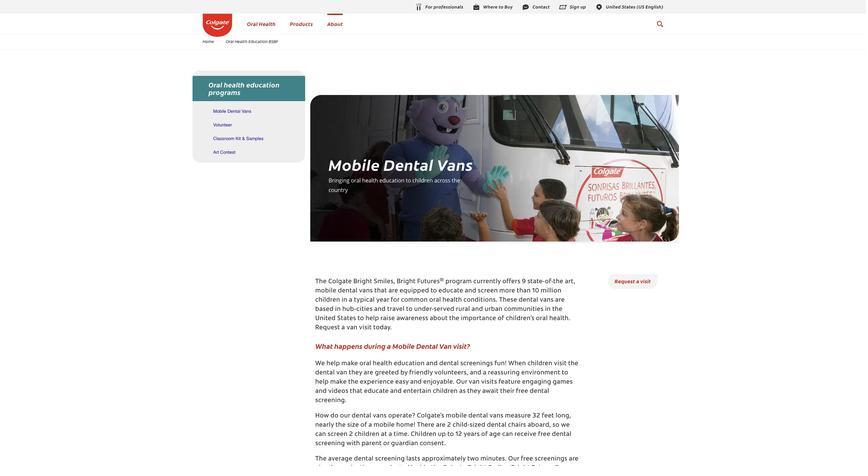 Task type: vqa. For each thing, say whether or not it's contained in the screenshot.
the topmost WINNING
no



Task type: locate. For each thing, give the bounding box(es) containing it.
are inside the average dental screening lasts approximately two minutes. our free screenings are visual examinations conducted inside the colgate bright smiles, bright futures
[[569, 456, 579, 462]]

health left education
[[235, 39, 248, 44]]

1 horizontal spatial educate
[[439, 288, 464, 294]]

1 horizontal spatial mobile
[[374, 422, 395, 428]]

0 vertical spatial oral
[[247, 20, 258, 27]]

1 vertical spatial mobile
[[446, 413, 467, 419]]

0 vertical spatial screening
[[316, 441, 345, 447]]

vans up volunteer option on the top
[[242, 109, 252, 114]]

0 horizontal spatial 2
[[349, 431, 353, 438]]

van down "states"
[[347, 325, 358, 331]]

the inside how do our dental vans operate? colgate's mobile dental vans measure 32 feet long, nearly the size of a mobile home! there are 2 child-sized dental chairs aboard, so we can screen 2 children at a time. children up to 12 years of age can receive free dental screening with parent or guardian consent.
[[336, 422, 346, 428]]

make
[[342, 361, 358, 367], [330, 379, 347, 385]]

and up visits
[[470, 370, 482, 376]]

that inside 'the colgate bright smiles, bright futures ® program currently offers 9 state-of-the art, mobile dental vans that are equipped to educate and screen more than 10 million children in a typical year for common oral health conditions. these dental vans are based in hub-cities and travel to under-served rural and urban communities in the united states to help raise awareness about the importance of children's oral health. request a van visit today.'
[[375, 288, 387, 294]]

0 horizontal spatial screening
[[316, 441, 345, 447]]

receive
[[515, 431, 537, 438]]

None search field
[[657, 17, 664, 31]]

0 vertical spatial the
[[316, 279, 327, 285]]

2 left child- on the right
[[448, 422, 452, 428]]

dental inside the mobile dental vans link
[[228, 109, 241, 114]]

children down the enjoyable.
[[433, 388, 458, 395]]

education
[[246, 80, 280, 89], [380, 177, 405, 184], [394, 361, 425, 367]]

colgate up hub-
[[328, 279, 352, 285]]

in left hub-
[[335, 307, 341, 313]]

&
[[242, 136, 245, 141]]

®
[[440, 278, 444, 282]]

0 vertical spatial they
[[349, 370, 363, 376]]

parent
[[362, 441, 382, 447]]

the inside mobile dental vans bringing oral health education to children across the country
[[452, 177, 460, 184]]

2 vertical spatial mobile
[[393, 341, 415, 351]]

1 the from the top
[[316, 279, 327, 285]]

the up visual
[[316, 456, 327, 462]]

a
[[637, 278, 640, 285], [349, 297, 353, 304], [342, 325, 345, 331], [387, 341, 391, 351], [483, 370, 487, 376], [369, 422, 372, 428], [389, 431, 393, 438]]

of down "urban" in the right of the page
[[498, 316, 505, 322]]

0 vertical spatial of
[[498, 316, 505, 322]]

1 vertical spatial 2
[[349, 431, 353, 438]]

the down our
[[336, 422, 346, 428]]

0 horizontal spatial can
[[316, 431, 326, 438]]

0 horizontal spatial smiles,
[[374, 279, 396, 285]]

experience
[[360, 379, 394, 385]]

classroom kit & samples
[[213, 136, 264, 141]]

van left visits
[[469, 379, 480, 385]]

smiles, inside 'the colgate bright smiles, bright futures ® program currently offers 9 state-of-the art, mobile dental vans that are equipped to educate and screen more than 10 million children in a typical year for common oral health conditions. these dental vans are based in hub-cities and travel to under-served rural and urban communities in the united states to help raise awareness about the importance of children's oral health. request a van visit today.'
[[374, 279, 396, 285]]

0 vertical spatial free
[[516, 388, 529, 395]]

and down year
[[374, 307, 386, 313]]

as
[[460, 388, 466, 395]]

at
[[381, 431, 387, 438]]

2 can from the left
[[503, 431, 513, 438]]

vans up across
[[437, 154, 473, 175]]

0 vertical spatial dental
[[228, 109, 241, 114]]

bringing
[[329, 177, 350, 184]]

2 horizontal spatial oral
[[247, 20, 258, 27]]

0 horizontal spatial health
[[235, 39, 248, 44]]

the colgate bright smiles, bright futures ® program currently offers 9 state-of-the art, mobile dental vans that are equipped to educate and screen more than 10 million children in a typical year for common oral health conditions. these dental vans are based in hub-cities and travel to under-served rural and urban communities in the united states to help raise awareness about the importance of children's oral health. request a van visit today.
[[316, 278, 576, 331]]

health inside mobile dental vans bringing oral health education to children across the country
[[362, 177, 378, 184]]

1 vertical spatial education
[[380, 177, 405, 184]]

feet
[[542, 413, 555, 419]]

home!
[[397, 422, 416, 428]]

of right the size
[[361, 422, 367, 428]]

0 vertical spatial educate
[[439, 288, 464, 294]]

to
[[406, 177, 411, 184], [431, 288, 437, 294], [407, 307, 413, 313], [358, 316, 364, 322], [562, 370, 569, 376], [448, 431, 454, 438]]

and
[[465, 288, 477, 294], [374, 307, 386, 313], [472, 307, 484, 313], [427, 361, 438, 367], [470, 370, 482, 376], [411, 379, 422, 385], [316, 388, 327, 395], [391, 388, 402, 395]]

children left across
[[413, 177, 433, 184]]

0 vertical spatial smiles,
[[374, 279, 396, 285]]

for
[[391, 297, 400, 304]]

1 vertical spatial screening
[[375, 456, 405, 462]]

0 vertical spatial mobile
[[316, 288, 337, 294]]

the down approximately
[[431, 465, 441, 466]]

dental inside mobile dental vans bringing oral health education to children across the country
[[384, 154, 434, 175]]

1 horizontal spatial screening
[[375, 456, 405, 462]]

under-
[[415, 307, 434, 313]]

to left 12
[[448, 431, 454, 438]]

art
[[213, 150, 219, 155]]

free inside the we help make oral health education and dental screenings fun! when children visit the dental van they are greeted by friendly volunteers, and a reassuring environment to help make the experience easy and enjoyable. our van visits feature engaging games and videos that educate and entertain children as they await their free dental screening.
[[516, 388, 529, 395]]

2 vertical spatial oral
[[209, 80, 222, 89]]

that right videos
[[350, 388, 363, 395]]

educate
[[439, 288, 464, 294], [364, 388, 389, 395]]

children up environment
[[528, 361, 553, 367]]

oral right bringing
[[351, 177, 361, 184]]

screenings inside the we help make oral health education and dental screenings fun! when children visit the dental van they are greeted by friendly volunteers, and a reassuring environment to help make the experience easy and enjoyable. our van visits feature engaging games and videos that educate and entertain children as they await their free dental screening.
[[461, 361, 493, 367]]

mobile for mobile dental vans bringing oral health education to children across the country
[[329, 154, 380, 175]]

country
[[329, 186, 348, 194]]

in up hub-
[[342, 297, 348, 304]]

free
[[516, 388, 529, 395], [539, 431, 551, 438], [521, 456, 534, 462]]

across
[[435, 177, 451, 184]]

consent.
[[420, 441, 446, 447]]

oral down the colgate® logo at top left
[[226, 39, 234, 44]]

size
[[348, 422, 359, 428]]

where to buy icon image
[[473, 3, 481, 11]]

help right we
[[327, 361, 340, 367]]

today.
[[374, 325, 392, 331]]

bsbf
[[269, 39, 279, 44]]

mobile inside mobile dental vans bringing oral health education to children across the country
[[329, 154, 380, 175]]

education inside the we help make oral health education and dental screenings fun! when children visit the dental van they are greeted by friendly volunteers, and a reassuring environment to help make the experience easy and enjoyable. our van visits feature engaging games and videos that educate and entertain children as they await their free dental screening.
[[394, 361, 425, 367]]

approximately
[[422, 456, 466, 462]]

raise
[[381, 316, 395, 322]]

in
[[342, 297, 348, 304], [335, 307, 341, 313], [546, 307, 551, 313]]

0 horizontal spatial of
[[361, 422, 367, 428]]

oral up "oral health education bsbf"
[[247, 20, 258, 27]]

0 vertical spatial screen
[[478, 288, 498, 294]]

smiles, inside the average dental screening lasts approximately two minutes. our free screenings are visual examinations conducted inside the colgate bright smiles, bright futures
[[489, 465, 510, 466]]

filters search field
[[193, 70, 305, 163]]

mobile up based
[[316, 288, 337, 294]]

2 the from the top
[[316, 456, 327, 462]]

1 vertical spatial that
[[350, 388, 363, 395]]

0 vertical spatial that
[[375, 288, 387, 294]]

mobile up bringing
[[329, 154, 380, 175]]

measure
[[505, 413, 531, 419]]

2 down the size
[[349, 431, 353, 438]]

1 horizontal spatial vans
[[437, 154, 473, 175]]

0 vertical spatial 2
[[448, 422, 452, 428]]

1 vertical spatial free
[[539, 431, 551, 438]]

health for oral health education bsbf
[[235, 39, 248, 44]]

screening inside the average dental screening lasts approximately two minutes. our free screenings are visual examinations conducted inside the colgate bright smiles, bright futures
[[375, 456, 405, 462]]

are inside how do our dental vans operate? colgate's mobile dental vans measure 32 feet long, nearly the size of a mobile home! there are 2 child-sized dental chairs aboard, so we can screen 2 children at a time. children up to 12 years of age can receive free dental screening with parent or guardian consent.
[[436, 422, 446, 428]]

screen
[[478, 288, 498, 294], [328, 431, 348, 438]]

1 horizontal spatial they
[[468, 388, 481, 395]]

that up year
[[375, 288, 387, 294]]

dental
[[228, 109, 241, 114], [384, 154, 434, 175], [417, 341, 438, 351]]

of left age
[[482, 431, 488, 438]]

our
[[457, 379, 468, 385], [509, 456, 520, 462]]

education inside oral health education programs
[[246, 80, 280, 89]]

what
[[316, 341, 333, 351]]

1 horizontal spatial that
[[375, 288, 387, 294]]

2 vertical spatial van
[[469, 379, 480, 385]]

1 can from the left
[[316, 431, 326, 438]]

states
[[337, 316, 356, 322]]

1 vertical spatial dental
[[384, 154, 434, 175]]

smiles, up year
[[374, 279, 396, 285]]

education inside mobile dental vans bringing oral health education to children across the country
[[380, 177, 405, 184]]

that inside the we help make oral health education and dental screenings fun! when children visit the dental van they are greeted by friendly volunteers, and a reassuring environment to help make the experience easy and enjoyable. our van visits feature engaging games and videos that educate and entertain children as they await their free dental screening.
[[350, 388, 363, 395]]

how
[[316, 413, 329, 419]]

they up experience
[[349, 370, 363, 376]]

are
[[389, 288, 398, 294], [556, 297, 565, 304], [364, 370, 374, 376], [436, 422, 446, 428], [569, 456, 579, 462]]

educate inside 'the colgate bright smiles, bright futures ® program currently offers 9 state-of-the art, mobile dental vans that are equipped to educate and screen more than 10 million children in a typical year for common oral health conditions. these dental vans are based in hub-cities and travel to under-served rural and urban communities in the united states to help raise awareness about the importance of children's oral health. request a van visit today.'
[[439, 288, 464, 294]]

about button
[[328, 20, 343, 27]]

0 vertical spatial make
[[342, 361, 358, 367]]

0 vertical spatial mobile
[[213, 109, 226, 114]]

health up greeted
[[373, 361, 393, 367]]

free right their
[[516, 388, 529, 395]]

health inside 'the colgate bright smiles, bright futures ® program currently offers 9 state-of-the art, mobile dental vans that are equipped to educate and screen more than 10 million children in a typical year for common oral health conditions. these dental vans are based in hub-cities and travel to under-served rural and urban communities in the united states to help raise awareness about the importance of children's oral health. request a van visit today.'
[[443, 297, 462, 304]]

vans inside mobile dental vans bringing oral health education to children across the country
[[437, 154, 473, 175]]

children up parent
[[355, 431, 380, 438]]

Play checkbox
[[200, 133, 298, 144]]

the down rural
[[450, 316, 460, 322]]

0 vertical spatial screenings
[[461, 361, 493, 367]]

smiles, down minutes.
[[489, 465, 510, 466]]

operate?
[[389, 413, 416, 419]]

2 vertical spatial education
[[394, 361, 425, 367]]

when
[[509, 361, 526, 367]]

vans
[[242, 109, 252, 114], [437, 154, 473, 175]]

to up awareness at the left
[[407, 307, 413, 313]]

1 vertical spatial screen
[[328, 431, 348, 438]]

and up conditions.
[[465, 288, 477, 294]]

based
[[316, 307, 334, 313]]

1 vertical spatial vans
[[437, 154, 473, 175]]

screening
[[316, 441, 345, 447], [375, 456, 405, 462]]

0 horizontal spatial in
[[335, 307, 341, 313]]

health.
[[550, 316, 571, 322]]

our inside the average dental screening lasts approximately two minutes. our free screenings are visual examinations conducted inside the colgate bright smiles, bright futures
[[509, 456, 520, 462]]

rural
[[456, 307, 470, 313]]

volunteer link
[[213, 120, 232, 131]]

bright up equipped at the left of page
[[397, 279, 416, 285]]

mobile for mobile dental vans
[[213, 109, 226, 114]]

children up based
[[316, 297, 340, 304]]

health right bringing
[[362, 177, 378, 184]]

2 horizontal spatial of
[[498, 316, 505, 322]]

with
[[347, 441, 360, 447]]

program
[[446, 279, 472, 285]]

1 vertical spatial request
[[316, 325, 340, 331]]

screen down currently
[[478, 288, 498, 294]]

0 horizontal spatial that
[[350, 388, 363, 395]]

dental
[[338, 288, 358, 294], [519, 297, 539, 304], [440, 361, 459, 367], [316, 370, 335, 376], [530, 388, 550, 395], [352, 413, 372, 419], [469, 413, 488, 419], [487, 422, 507, 428], [552, 431, 572, 438], [354, 456, 374, 462]]

1 horizontal spatial of
[[482, 431, 488, 438]]

0 horizontal spatial oral
[[209, 80, 222, 89]]

the up based
[[316, 279, 327, 285]]

screenings inside the average dental screening lasts approximately two minutes. our free screenings are visual examinations conducted inside the colgate bright smiles, bright futures
[[535, 456, 568, 462]]

in up health.
[[546, 307, 551, 313]]

health up served
[[443, 297, 462, 304]]

screenings
[[461, 361, 493, 367], [535, 456, 568, 462]]

hub-
[[343, 307, 357, 313]]

1 horizontal spatial our
[[509, 456, 520, 462]]

state-
[[528, 279, 545, 285]]

children inside how do our dental vans operate? colgate's mobile dental vans measure 32 feet long, nearly the size of a mobile home! there are 2 child-sized dental chairs aboard, so we can screen 2 children at a time. children up to 12 years of age can receive free dental screening with parent or guardian consent.
[[355, 431, 380, 438]]

there
[[417, 422, 435, 428]]

2 vertical spatial visit
[[554, 361, 567, 367]]

2 horizontal spatial mobile
[[393, 341, 415, 351]]

and up entertain
[[411, 379, 422, 385]]

0 vertical spatial education
[[246, 80, 280, 89]]

free inside the average dental screening lasts approximately two minutes. our free screenings are visual examinations conducted inside the colgate bright smiles, bright futures
[[521, 456, 534, 462]]

to left across
[[406, 177, 411, 184]]

0 horizontal spatial vans
[[242, 109, 252, 114]]

screening up conducted
[[375, 456, 405, 462]]

0 vertical spatial health
[[259, 20, 276, 27]]

oral left health.
[[536, 316, 548, 322]]

screening up "average"
[[316, 441, 345, 447]]

a inside the we help make oral health education and dental screenings fun! when children visit the dental van they are greeted by friendly volunteers, and a reassuring environment to help make the experience easy and enjoyable. our van visits feature engaging games and videos that educate and entertain children as they await their free dental screening.
[[483, 370, 487, 376]]

0 horizontal spatial educate
[[364, 388, 389, 395]]

mobile up the at
[[374, 422, 395, 428]]

the up "million"
[[554, 279, 564, 285]]

1 horizontal spatial oral
[[226, 39, 234, 44]]

0 vertical spatial our
[[457, 379, 468, 385]]

easy
[[396, 379, 409, 385]]

oral up served
[[430, 297, 441, 304]]

they
[[349, 370, 363, 376], [468, 388, 481, 395]]

about
[[328, 20, 343, 27]]

0 horizontal spatial our
[[457, 379, 468, 385]]

2 vertical spatial dental
[[417, 341, 438, 351]]

1 vertical spatial make
[[330, 379, 347, 385]]

mobile inside checkbox
[[213, 109, 226, 114]]

colgate® logo image
[[203, 14, 232, 37]]

0 vertical spatial help
[[366, 316, 379, 322]]

volunteers,
[[435, 370, 469, 376]]

1 vertical spatial health
[[235, 39, 248, 44]]

1 vertical spatial oral
[[226, 39, 234, 44]]

health inside the we help make oral health education and dental screenings fun! when children visit the dental van they are greeted by friendly volunteers, and a reassuring environment to help make the experience easy and enjoyable. our van visits feature engaging games and videos that educate and entertain children as they await their free dental screening.
[[373, 361, 393, 367]]

we
[[562, 422, 570, 428]]

1 horizontal spatial can
[[503, 431, 513, 438]]

long,
[[556, 413, 572, 419]]

oral up "mobile dental vans"
[[209, 80, 222, 89]]

currently
[[474, 279, 501, 285]]

mobile up child- on the right
[[446, 413, 467, 419]]

to inside how do our dental vans operate? colgate's mobile dental vans measure 32 feet long, nearly the size of a mobile home! there are 2 child-sized dental chairs aboard, so we can screen 2 children at a time. children up to 12 years of age can receive free dental screening with parent or guardian consent.
[[448, 431, 454, 438]]

children
[[411, 431, 437, 438]]

they right as
[[468, 388, 481, 395]]

2
[[448, 422, 452, 428], [349, 431, 353, 438]]

2 horizontal spatial mobile
[[446, 413, 467, 419]]

their
[[501, 388, 515, 395]]

2 vertical spatial mobile
[[374, 422, 395, 428]]

mobile up by
[[393, 341, 415, 351]]

and up screening.
[[316, 388, 327, 395]]

1 vertical spatial the
[[316, 456, 327, 462]]

to down cities
[[358, 316, 364, 322]]

education
[[249, 39, 268, 44]]

request inside 'the colgate bright smiles, bright futures ® program currently offers 9 state-of-the art, mobile dental vans that are equipped to educate and screen more than 10 million children in a typical year for common oral health conditions. these dental vans are based in hub-cities and travel to under-served rural and urban communities in the united states to help raise awareness about the importance of children's oral health. request a van visit today.'
[[316, 325, 340, 331]]

the for the average dental screening lasts approximately two minutes. our free screenings are visual examinations conducted inside the colgate bright smiles, bright futures
[[316, 456, 327, 462]]

1 vertical spatial our
[[509, 456, 520, 462]]

0 horizontal spatial visit
[[359, 325, 372, 331]]

mobile up volunteer at the left top of the page
[[213, 109, 226, 114]]

the inside 'the colgate bright smiles, bright futures ® program currently offers 9 state-of-the art, mobile dental vans that are equipped to educate and screen more than 10 million children in a typical year for common oral health conditions. these dental vans are based in hub-cities and travel to under-served rural and urban communities in the united states to help raise awareness about the importance of children's oral health. request a van visit today.'
[[316, 279, 327, 285]]

screen down the nearly
[[328, 431, 348, 438]]

can right age
[[503, 431, 513, 438]]

0 horizontal spatial screenings
[[461, 361, 493, 367]]

1 horizontal spatial health
[[259, 20, 276, 27]]

that
[[375, 288, 387, 294], [350, 388, 363, 395]]

children inside mobile dental vans bringing oral health education to children across the country
[[413, 177, 433, 184]]

colgate down approximately
[[443, 465, 467, 466]]

make down happens
[[342, 361, 358, 367]]

the up videos
[[349, 379, 359, 385]]

oral health button
[[247, 20, 276, 27]]

make up videos
[[330, 379, 347, 385]]

0 horizontal spatial colgate
[[328, 279, 352, 285]]

0 horizontal spatial screen
[[328, 431, 348, 438]]

1 horizontal spatial colgate
[[443, 465, 467, 466]]

help down we
[[316, 379, 329, 385]]

colgate
[[328, 279, 352, 285], [443, 465, 467, 466]]

the for the colgate bright smiles, bright futures ® program currently offers 9 state-of-the art, mobile dental vans that are equipped to educate and screen more than 10 million children in a typical year for common oral health conditions. these dental vans are based in hub-cities and travel to under-served rural and urban communities in the united states to help raise awareness about the importance of children's oral health. request a van visit today.
[[316, 279, 327, 285]]

1 vertical spatial screenings
[[535, 456, 568, 462]]

sign up icon image
[[559, 3, 567, 11]]

health up "mobile dental vans"
[[224, 80, 245, 89]]

common
[[401, 297, 428, 304]]

the right across
[[452, 177, 460, 184]]

van
[[347, 325, 358, 331], [337, 370, 348, 376], [469, 379, 480, 385]]

1 vertical spatial colgate
[[443, 465, 467, 466]]

help
[[366, 316, 379, 322], [327, 361, 340, 367], [316, 379, 329, 385]]

free down receive
[[521, 456, 534, 462]]

can down the nearly
[[316, 431, 326, 438]]

mobile dental van image
[[310, 95, 679, 242]]

educate down 'program' on the bottom right of page
[[439, 288, 464, 294]]

1 horizontal spatial visit
[[554, 361, 567, 367]]

vans inside checkbox
[[242, 109, 252, 114]]

oral inside oral health education programs
[[209, 80, 222, 89]]

0 vertical spatial vans
[[242, 109, 252, 114]]

free down aboard,
[[539, 431, 551, 438]]

0 vertical spatial van
[[347, 325, 358, 331]]

van up videos
[[337, 370, 348, 376]]

oral down the during on the bottom left of the page
[[360, 361, 372, 367]]

bright down two
[[468, 465, 487, 466]]

our right minutes.
[[509, 456, 520, 462]]

1 vertical spatial mobile
[[329, 154, 380, 175]]

0 horizontal spatial mobile
[[316, 288, 337, 294]]

more
[[500, 288, 516, 294]]

the inside the average dental screening lasts approximately two minutes. our free screenings are visual examinations conducted inside the colgate bright smiles, bright futures
[[316, 456, 327, 462]]

1 horizontal spatial smiles,
[[489, 465, 510, 466]]

oral
[[247, 20, 258, 27], [226, 39, 234, 44], [209, 80, 222, 89]]

educate down experience
[[364, 388, 389, 395]]

1 horizontal spatial screen
[[478, 288, 498, 294]]

to up the games
[[562, 370, 569, 376]]

2 horizontal spatial visit
[[641, 278, 651, 285]]

our up as
[[457, 379, 468, 385]]

1 horizontal spatial request
[[615, 278, 636, 285]]

1 horizontal spatial mobile
[[329, 154, 380, 175]]

help down cities
[[366, 316, 379, 322]]

health up bsbf
[[259, 20, 276, 27]]

home link
[[198, 39, 219, 44]]

children
[[413, 177, 433, 184], [316, 297, 340, 304], [528, 361, 553, 367], [433, 388, 458, 395], [355, 431, 380, 438]]

1 horizontal spatial screenings
[[535, 456, 568, 462]]

0 vertical spatial colgate
[[328, 279, 352, 285]]

vans up the at
[[373, 413, 387, 419]]

visit?
[[454, 341, 471, 351]]

oral health
[[247, 20, 276, 27]]

the inside the average dental screening lasts approximately two minutes. our free screenings are visual examinations conducted inside the colgate bright smiles, bright futures
[[431, 465, 441, 466]]

0 horizontal spatial mobile
[[213, 109, 226, 114]]

bright down receive
[[511, 465, 530, 466]]

free inside how do our dental vans operate? colgate's mobile dental vans measure 32 feet long, nearly the size of a mobile home! there are 2 child-sized dental chairs aboard, so we can screen 2 children at a time. children up to 12 years of age can receive free dental screening with parent or guardian consent.
[[539, 431, 551, 438]]



Task type: describe. For each thing, give the bounding box(es) containing it.
our inside the we help make oral health education and dental screenings fun! when children visit the dental van they are greeted by friendly volunteers, and a reassuring environment to help make the experience easy and enjoyable. our van visits feature engaging games and videos that educate and entertain children as they await their free dental screening.
[[457, 379, 468, 385]]

0 horizontal spatial they
[[349, 370, 363, 376]]

time.
[[394, 431, 410, 438]]

we help make oral health education and dental screenings fun! when children visit the dental van they are greeted by friendly volunteers, and a reassuring environment to help make the experience easy and enjoyable. our van visits feature engaging games and videos that educate and entertain children as they await their free dental screening.
[[316, 361, 579, 404]]

two
[[468, 456, 479, 462]]

greeted
[[375, 370, 399, 376]]

help inside 'the colgate bright smiles, bright futures ® program currently offers 9 state-of-the art, mobile dental vans that are equipped to educate and screen more than 10 million children in a typical year for common oral health conditions. these dental vans are based in hub-cities and travel to under-served rural and urban communities in the united states to help raise awareness about the importance of children's oral health. request a van visit today.'
[[366, 316, 379, 322]]

to down futures
[[431, 288, 437, 294]]

oral health education programs button
[[193, 76, 305, 101]]

1 horizontal spatial in
[[342, 297, 348, 304]]

to inside the we help make oral health education and dental screenings fun! when children visit the dental van they are greeted by friendly volunteers, and a reassuring environment to help make the experience easy and enjoyable. our van visits feature engaging games and videos that educate and entertain children as they await their free dental screening.
[[562, 370, 569, 376]]

art,
[[565, 279, 576, 285]]

Art Contest checkbox
[[200, 106, 298, 117]]

what happens during a mobile dental van visit?
[[316, 341, 471, 351]]

art contest link
[[213, 147, 236, 158]]

aboard,
[[528, 422, 551, 428]]

2 vertical spatial of
[[482, 431, 488, 438]]

of-
[[545, 279, 554, 285]]

location icon image
[[596, 3, 604, 11]]

dental inside the average dental screening lasts approximately two minutes. our free screenings are visual examinations conducted inside the colgate bright smiles, bright futures
[[354, 456, 374, 462]]

awareness
[[397, 316, 429, 322]]

2 horizontal spatial in
[[546, 307, 551, 313]]

contest
[[220, 150, 236, 155]]

mobile dental vans link
[[213, 106, 252, 117]]

oral health education bsbf link
[[222, 39, 283, 44]]

and up importance
[[472, 307, 484, 313]]

vans for mobile dental vans
[[242, 109, 252, 114]]

home
[[203, 39, 214, 44]]

Listen checkbox
[[200, 120, 298, 131]]

are inside the we help make oral health education and dental screenings fun! when children visit the dental van they are greeted by friendly volunteers, and a reassuring environment to help make the experience easy and enjoyable. our van visits feature engaging games and videos that educate and entertain children as they await their free dental screening.
[[364, 370, 374, 376]]

screen inside 'the colgate bright smiles, bright futures ® program currently offers 9 state-of-the art, mobile dental vans that are equipped to educate and screen more than 10 million children in a typical year for common oral health conditions. these dental vans are based in hub-cities and travel to under-served rural and urban communities in the united states to help raise awareness about the importance of children's oral health. request a van visit today.'
[[478, 288, 498, 294]]

and down easy
[[391, 388, 402, 395]]

programs
[[209, 87, 241, 97]]

art contest
[[213, 150, 236, 155]]

request a visit
[[615, 278, 651, 285]]

reassuring
[[488, 370, 520, 376]]

of inside 'the colgate bright smiles, bright futures ® program currently offers 9 state-of-the art, mobile dental vans that are equipped to educate and screen more than 10 million children in a typical year for common oral health conditions. these dental vans are based in hub-cities and travel to under-served rural and urban communities in the united states to help raise awareness about the importance of children's oral health. request a van visit today.'
[[498, 316, 505, 322]]

0 vertical spatial visit
[[641, 278, 651, 285]]

dental for mobile dental vans bringing oral health education to children across the country
[[384, 154, 434, 175]]

how do our dental vans operate? colgate's mobile dental vans measure 32 feet long, nearly the size of a mobile home! there are 2 child-sized dental chairs aboard, so we can screen 2 children at a time. children up to 12 years of age can receive free dental screening with parent or guardian consent.
[[316, 413, 572, 447]]

products
[[290, 20, 313, 27]]

typical
[[354, 297, 375, 304]]

bright up typical
[[354, 279, 373, 285]]

the average dental screening lasts approximately two minutes. our free screenings are visual examinations conducted inside the colgate bright smiles, bright futures
[[316, 456, 579, 466]]

average
[[328, 456, 353, 462]]

the up health.
[[553, 307, 563, 313]]

educate inside the we help make oral health education and dental screenings fun! when children visit the dental van they are greeted by friendly volunteers, and a reassuring environment to help make the experience easy and enjoyable. our van visits feature engaging games and videos that educate and entertain children as they await their free dental screening.
[[364, 388, 389, 395]]

vans up age
[[490, 413, 504, 419]]

games
[[553, 379, 573, 385]]

travel
[[388, 307, 405, 313]]

mobile dental vans bringing oral health education to children across the country
[[329, 154, 473, 194]]

oral inside mobile dental vans bringing oral health education to children across the country
[[351, 177, 361, 184]]

minutes.
[[481, 456, 507, 462]]

screening inside how do our dental vans operate? colgate's mobile dental vans measure 32 feet long, nearly the size of a mobile home! there are 2 child-sized dental chairs aboard, so we can screen 2 children at a time. children up to 12 years of age can receive free dental screening with parent or guardian consent.
[[316, 441, 345, 447]]

for professionals icon image
[[415, 3, 423, 11]]

oral for oral health education bsbf
[[226, 39, 234, 44]]

2 vertical spatial help
[[316, 379, 329, 385]]

1 vertical spatial of
[[361, 422, 367, 428]]

years
[[464, 431, 480, 438]]

children inside 'the colgate bright smiles, bright futures ® program currently offers 9 state-of-the art, mobile dental vans that are equipped to educate and screen more than 10 million children in a typical year for common oral health conditions. these dental vans are based in hub-cities and travel to under-served rural and urban communities in the united states to help raise awareness about the importance of children's oral health. request a van visit today.'
[[316, 297, 340, 304]]

conditions.
[[464, 297, 498, 304]]

vans down "million"
[[540, 297, 554, 304]]

1 vertical spatial they
[[468, 388, 481, 395]]

inside
[[411, 465, 430, 466]]

colgate's
[[417, 413, 445, 419]]

0 vertical spatial request
[[615, 278, 636, 285]]

to inside mobile dental vans bringing oral health education to children across the country
[[406, 177, 411, 184]]

age
[[490, 431, 501, 438]]

visit inside 'the colgate bright smiles, bright futures ® program currently offers 9 state-of-the art, mobile dental vans that are equipped to educate and screen more than 10 million children in a typical year for common oral health conditions. these dental vans are based in hub-cities and travel to under-served rural and urban communities in the united states to help raise awareness about the importance of children's oral health. request a van visit today.'
[[359, 325, 372, 331]]

colgate inside 'the colgate bright smiles, bright futures ® program currently offers 9 state-of-the art, mobile dental vans that are equipped to educate and screen more than 10 million children in a typical year for common oral health conditions. these dental vans are based in hub-cities and travel to under-served rural and urban communities in the united states to help raise awareness about the importance of children's oral health. request a van visit today.'
[[328, 279, 352, 285]]

enjoyable.
[[424, 379, 455, 385]]

1 vertical spatial van
[[337, 370, 348, 376]]

sized
[[470, 422, 486, 428]]

conducted
[[377, 465, 410, 466]]

feature
[[499, 379, 521, 385]]

so
[[553, 422, 560, 428]]

van
[[440, 341, 452, 351]]

than
[[517, 288, 531, 294]]

oral for oral health
[[247, 20, 258, 27]]

visit inside the we help make oral health education and dental screenings fun! when children visit the dental van they are greeted by friendly volunteers, and a reassuring environment to help make the experience easy and enjoyable. our van visits feature engaging games and videos that educate and entertain children as they await their free dental screening.
[[554, 361, 567, 367]]

1 vertical spatial help
[[327, 361, 340, 367]]

contact icon image
[[522, 3, 530, 11]]

health for oral health
[[259, 20, 276, 27]]

by
[[401, 370, 408, 376]]

equipped
[[400, 288, 429, 294]]

fun!
[[495, 361, 507, 367]]

classroom kit & samples link
[[213, 133, 264, 144]]

Play checkbox
[[200, 147, 298, 158]]

vans up typical
[[359, 288, 373, 294]]

32
[[533, 413, 541, 419]]

do
[[331, 413, 339, 419]]

children's
[[506, 316, 535, 322]]

oral health education bsbf
[[226, 39, 279, 44]]

colgate inside the average dental screening lasts approximately two minutes. our free screenings are visual examinations conducted inside the colgate bright smiles, bright futures
[[443, 465, 467, 466]]

friendly
[[410, 370, 433, 376]]

dental for mobile dental vans
[[228, 109, 241, 114]]

screening.
[[316, 398, 347, 404]]

communities
[[505, 307, 544, 313]]

visits
[[482, 379, 497, 385]]

child-
[[453, 422, 470, 428]]

mobile dental vans
[[213, 109, 252, 114]]

up
[[438, 431, 446, 438]]

futures
[[418, 279, 440, 285]]

van inside 'the colgate bright smiles, bright futures ® program currently offers 9 state-of-the art, mobile dental vans that are equipped to educate and screen more than 10 million children in a typical year for common oral health conditions. these dental vans are based in hub-cities and travel to under-served rural and urban communities in the united states to help raise awareness about the importance of children's oral health. request a van visit today.'
[[347, 325, 358, 331]]

importance
[[461, 316, 497, 322]]

offers
[[503, 279, 521, 285]]

environment
[[522, 370, 561, 376]]

oral inside the we help make oral health education and dental screenings fun! when children visit the dental van they are greeted by friendly volunteers, and a reassuring environment to help make the experience easy and enjoyable. our van visits feature engaging games and videos that educate and entertain children as they await their free dental screening.
[[360, 361, 372, 367]]

products button
[[290, 20, 313, 27]]

vans for mobile dental vans bringing oral health education to children across the country
[[437, 154, 473, 175]]

videos
[[329, 388, 349, 395]]

served
[[434, 307, 455, 313]]

mobile inside 'the colgate bright smiles, bright futures ® program currently offers 9 state-of-the art, mobile dental vans that are equipped to educate and screen more than 10 million children in a typical year for common oral health conditions. these dental vans are based in hub-cities and travel to under-served rural and urban communities in the united states to help raise awareness about the importance of children's oral health. request a van visit today.'
[[316, 288, 337, 294]]

1 horizontal spatial 2
[[448, 422, 452, 428]]

screen inside how do our dental vans operate? colgate's mobile dental vans measure 32 feet long, nearly the size of a mobile home! there are 2 child-sized dental chairs aboard, so we can screen 2 children at a time. children up to 12 years of age can receive free dental screening with parent or guardian consent.
[[328, 431, 348, 438]]

the up the games
[[569, 361, 579, 367]]

12
[[456, 431, 463, 438]]

9
[[522, 279, 526, 285]]

oral for oral health education programs
[[209, 80, 222, 89]]

and up friendly
[[427, 361, 438, 367]]

chairs
[[509, 422, 527, 428]]

oral health education programs
[[209, 80, 280, 97]]

health inside oral health education programs
[[224, 80, 245, 89]]

urban
[[485, 307, 503, 313]]

about
[[430, 316, 448, 322]]



